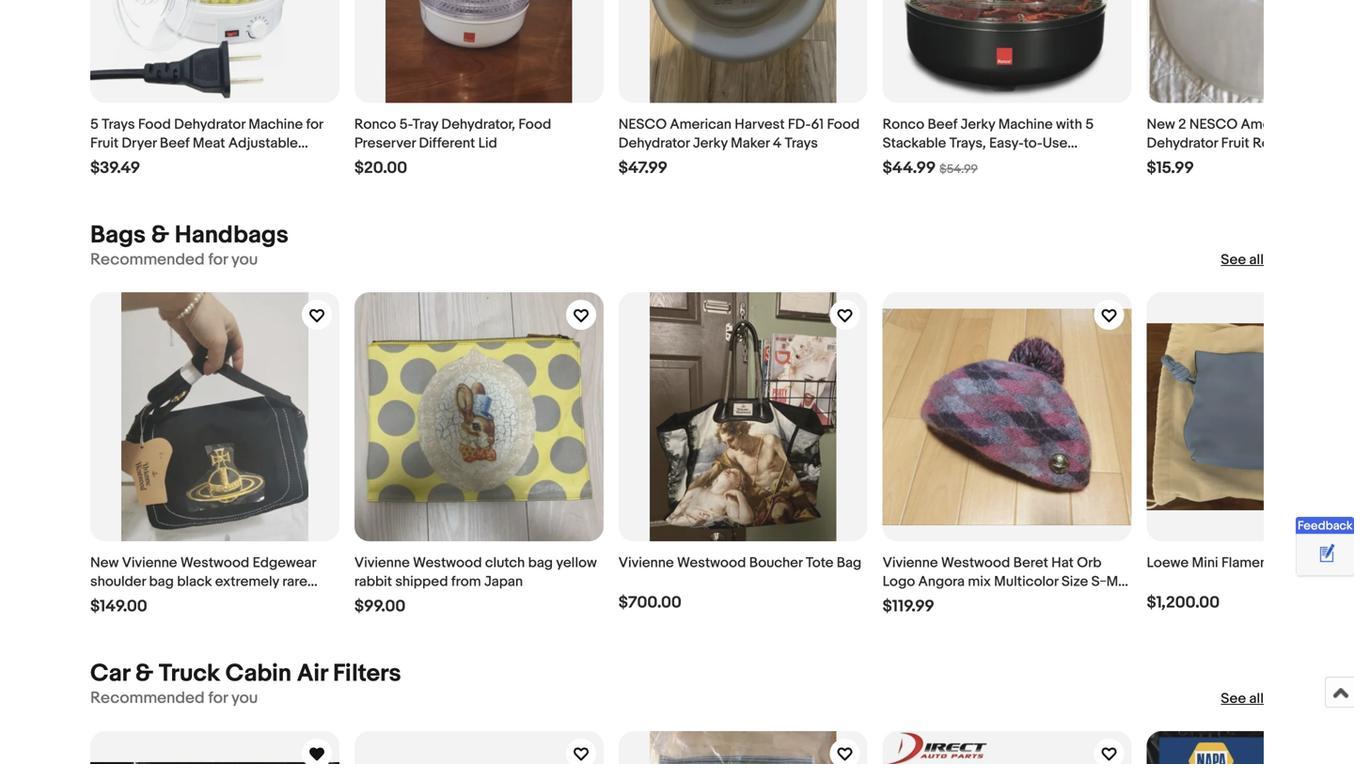 Task type: locate. For each thing, give the bounding box(es) containing it.
flamenco
[[1222, 555, 1285, 572]]

1 horizontal spatial trays
[[785, 135, 819, 152]]

vivienne up "logo"
[[883, 555, 939, 572]]

beef up the trays,
[[928, 116, 958, 133]]

1 see from the top
[[1222, 252, 1247, 269]]

bag inside new vivienne westwood edgewear shoulder bag black extremely rare japan
[[149, 574, 174, 591]]

1 vertical spatial for
[[208, 250, 228, 270]]

dehydrator up the "$47.99" text box
[[619, 135, 690, 152]]

fruit left roll
[[1222, 135, 1250, 152]]

2 horizontal spatial food
[[828, 116, 860, 133]]

machine up to-
[[999, 116, 1054, 133]]

see all link
[[1222, 251, 1265, 270], [1222, 690, 1265, 709]]

beef left meat
[[160, 135, 190, 152]]

$20.00 text field
[[355, 158, 408, 178]]

2 vertical spatial for
[[208, 689, 228, 709]]

westwood for vivienne westwood boucher tote bag
[[677, 555, 747, 572]]

0 vertical spatial you
[[231, 250, 258, 270]]

you for truck
[[231, 689, 258, 709]]

0 horizontal spatial bag
[[149, 574, 174, 591]]

0 horizontal spatial food
[[138, 116, 171, 133]]

& right bags
[[151, 221, 169, 250]]

air
[[297, 660, 328, 689]]

machine inside 5 trays food dehydrator machine for fruit dryer beef meat adjustable temperature
[[249, 116, 303, 133]]

dehydrator up meat
[[174, 116, 245, 133]]

bag left the black
[[149, 574, 174, 591]]

$44.99 text field
[[883, 158, 936, 178]]

westwood left boucher
[[677, 555, 747, 572]]

0 horizontal spatial new
[[90, 555, 119, 572]]

for
[[306, 116, 323, 133], [208, 250, 228, 270], [208, 689, 228, 709]]

trays
[[102, 116, 135, 133], [785, 135, 819, 152]]

0 vertical spatial for
[[306, 116, 323, 133]]

see for bags & handbags
[[1222, 252, 1247, 269]]

2 see from the top
[[1222, 691, 1247, 708]]

0 horizontal spatial nesco
[[619, 116, 667, 133]]

size
[[1062, 574, 1089, 591]]

$47.99
[[619, 158, 668, 178]]

adjustable
[[229, 135, 298, 152]]

5 trays food dehydrator machine for fruit dryer beef meat adjustable temperature
[[90, 116, 323, 171]]

see
[[1222, 252, 1247, 269], [1222, 691, 1247, 708]]

new left 2
[[1148, 116, 1176, 133]]

1 food from the left
[[138, 116, 171, 133]]

5 up the $39.49 text box
[[90, 116, 99, 133]]

new 2 nesco american harvest dehydrator fruit roll  sheets $15.99
[[1148, 116, 1355, 178]]

westwood inside new vivienne westwood edgewear shoulder bag black extremely rare japan
[[180, 555, 250, 572]]

3 food from the left
[[828, 116, 860, 133]]

american up roll
[[1242, 116, 1303, 133]]

car & truck cabin air filters link
[[90, 660, 401, 689]]

new inside new vivienne westwood edgewear shoulder bag black extremely rare japan
[[90, 555, 119, 572]]

you for handbags
[[231, 250, 258, 270]]

1 vertical spatial beef
[[160, 135, 190, 152]]

celestine
[[1288, 555, 1351, 572]]

1 recommended for you element from the top
[[90, 250, 258, 270]]

ronco 5-tray dehydrator, food preserver different lid $20.00
[[355, 116, 552, 178]]

2 nesco from the left
[[1190, 116, 1238, 133]]

american
[[670, 116, 732, 133], [1242, 116, 1303, 133]]

angora
[[919, 574, 965, 591]]

1 vertical spatial recommended for you
[[90, 689, 258, 709]]

1 horizontal spatial fruit
[[1222, 135, 1250, 152]]

$39.49 text field
[[90, 158, 140, 178]]

2 harvest from the left
[[1306, 116, 1355, 133]]

bag right the clutch
[[528, 555, 553, 572]]

2 ronco from the left
[[883, 116, 925, 133]]

japan inside vivienne westwood clutch bag yellow rabbit shipped from japan $99.00
[[485, 574, 523, 591]]

japan down shoulder
[[90, 593, 129, 610]]

jerky
[[961, 116, 996, 133], [693, 135, 728, 152]]

2 food from the left
[[519, 116, 552, 133]]

westwood up the black
[[180, 555, 250, 572]]

1 horizontal spatial japan
[[485, 574, 523, 591]]

1 nesco from the left
[[619, 116, 667, 133]]

ronco
[[355, 116, 396, 133], [883, 116, 925, 133]]

dryer
[[122, 135, 157, 152]]

bag
[[528, 555, 553, 572], [149, 574, 174, 591]]

2 5 from the left
[[1086, 116, 1094, 133]]

1 recommended from the top
[[90, 250, 205, 270]]

handbags
[[175, 221, 289, 250]]

1 vertical spatial recommended for you element
[[90, 689, 258, 709]]

recommended for you for handbags
[[90, 250, 258, 270]]

1 vertical spatial recommended
[[90, 689, 205, 709]]

0 vertical spatial &
[[151, 221, 169, 250]]

fruit
[[90, 135, 119, 152], [1222, 135, 1250, 152]]

tray
[[413, 116, 439, 133]]

1 horizontal spatial beef
[[928, 116, 958, 133]]

1 fruit from the left
[[90, 135, 119, 152]]

4 westwood from the left
[[942, 555, 1011, 572]]

$47.99 text field
[[619, 158, 668, 178]]

1 horizontal spatial nesco
[[1190, 116, 1238, 133]]

ronco for $20.00
[[355, 116, 396, 133]]

new up shoulder
[[90, 555, 119, 572]]

mix
[[969, 574, 992, 591]]

0 vertical spatial recommended for you element
[[90, 250, 258, 270]]

machine inside ronco beef jerky machine with 5 stackable trays, easy-to-use dehydrator and
[[999, 116, 1054, 133]]

see all link for bags & handbags
[[1222, 251, 1265, 270]]

different
[[419, 135, 475, 152]]

1 all from the top
[[1250, 252, 1265, 269]]

0 vertical spatial see all
[[1222, 252, 1265, 269]]

rabbit
[[355, 574, 392, 591]]

1 5 from the left
[[90, 116, 99, 133]]

from
[[452, 574, 481, 591]]

previous price $54.99 text field
[[940, 162, 978, 177]]

american inside nesco american harvest fd-61 food dehydrator jerky maker 4 trays $47.99
[[670, 116, 732, 133]]

2 recommended from the top
[[90, 689, 205, 709]]

ronco inside ronco 5-tray dehydrator, food preserver different lid $20.00
[[355, 116, 396, 133]]

westwood
[[180, 555, 250, 572], [413, 555, 482, 572], [677, 555, 747, 572], [942, 555, 1011, 572]]

jerky inside ronco beef jerky machine with 5 stackable trays, easy-to-use dehydrator and
[[961, 116, 996, 133]]

nesco up the "$47.99" text box
[[619, 116, 667, 133]]

shoulder
[[90, 574, 146, 591]]

1 vertical spatial all
[[1250, 691, 1265, 708]]

0 vertical spatial all
[[1250, 252, 1265, 269]]

you
[[231, 250, 258, 270], [231, 689, 258, 709]]

0 horizontal spatial beef
[[160, 135, 190, 152]]

2 see all link from the top
[[1222, 690, 1265, 709]]

new
[[1148, 116, 1176, 133], [90, 555, 119, 572]]

harvest up "maker"
[[735, 116, 785, 133]]

fruit inside 5 trays food dehydrator machine for fruit dryer beef meat adjustable temperature
[[90, 135, 119, 152]]

0 vertical spatial see
[[1222, 252, 1247, 269]]

0 vertical spatial japan
[[485, 574, 523, 591]]

2 see all from the top
[[1222, 691, 1265, 708]]

0 vertical spatial new
[[1148, 116, 1176, 133]]

1 american from the left
[[670, 116, 732, 133]]

machine
[[249, 116, 303, 133], [999, 116, 1054, 133]]

bags
[[90, 221, 146, 250]]

1 vivienne from the left
[[122, 555, 177, 572]]

0 vertical spatial recommended for you
[[90, 250, 258, 270]]

new for $15.99
[[1148, 116, 1176, 133]]

nesco
[[619, 116, 667, 133], [1190, 116, 1238, 133]]

1 you from the top
[[231, 250, 258, 270]]

4 vivienne from the left
[[883, 555, 939, 572]]

new for japan
[[90, 555, 119, 572]]

ronco up stackable
[[883, 116, 925, 133]]

westwood for vivienne westwood clutch bag yellow rabbit shipped from japan $99.00
[[413, 555, 482, 572]]

$149.00 text field
[[90, 598, 147, 617]]

fruit inside new 2 nesco american harvest dehydrator fruit roll  sheets $15.99
[[1222, 135, 1250, 152]]

5 right 'with'
[[1086, 116, 1094, 133]]

0 horizontal spatial machine
[[249, 116, 303, 133]]

machine up the adjustable
[[249, 116, 303, 133]]

$1,200.00 text field
[[1148, 594, 1221, 614]]

westwood for vivienne westwood beret hat orb logo angora mix multicolor size sｰm adjustable
[[942, 555, 1011, 572]]

& right car
[[135, 660, 154, 689]]

vivienne up $700.00 text box
[[619, 555, 674, 572]]

food right 61
[[828, 116, 860, 133]]

1 horizontal spatial bag
[[528, 555, 553, 572]]

trays down 'fd-'
[[785, 135, 819, 152]]

westwood inside 'vivienne westwood beret hat orb logo angora mix multicolor size sｰm adjustable'
[[942, 555, 1011, 572]]

2 you from the top
[[231, 689, 258, 709]]

nesco inside new 2 nesco american harvest dehydrator fruit roll  sheets $15.99
[[1190, 116, 1238, 133]]

vivienne inside vivienne westwood clutch bag yellow rabbit shipped from japan $99.00
[[355, 555, 410, 572]]

see for car & truck cabin air filters
[[1222, 691, 1247, 708]]

westwood up from
[[413, 555, 482, 572]]

stackable
[[883, 135, 947, 152]]

2 vivienne from the left
[[355, 555, 410, 572]]

edgewear
[[253, 555, 316, 572]]

2 fruit from the left
[[1222, 135, 1250, 152]]

trays up dryer
[[102, 116, 135, 133]]

1 see all from the top
[[1222, 252, 1265, 269]]

temperature
[[90, 154, 172, 171]]

2 recommended for you element from the top
[[90, 689, 258, 709]]

1 see all link from the top
[[1222, 251, 1265, 270]]

fruit up the $39.49 text box
[[90, 135, 119, 152]]

0 horizontal spatial american
[[670, 116, 732, 133]]

1 horizontal spatial food
[[519, 116, 552, 133]]

1 vertical spatial new
[[90, 555, 119, 572]]

filters
[[333, 660, 401, 689]]

bags & handbags link
[[90, 221, 289, 250]]

vivienne up shoulder
[[122, 555, 177, 572]]

japan
[[485, 574, 523, 591], [90, 593, 129, 610]]

0 vertical spatial trays
[[102, 116, 135, 133]]

new inside new 2 nesco american harvest dehydrator fruit roll  sheets $15.99
[[1148, 116, 1176, 133]]

loewe mini flamenco celestine b
[[1148, 555, 1355, 572]]

japan down the clutch
[[485, 574, 523, 591]]

1 vertical spatial japan
[[90, 593, 129, 610]]

for inside 5 trays food dehydrator machine for fruit dryer beef meat adjustable temperature
[[306, 116, 323, 133]]

truck
[[159, 660, 220, 689]]

ronco inside ronco beef jerky machine with 5 stackable trays, easy-to-use dehydrator and
[[883, 116, 925, 133]]

1 westwood from the left
[[180, 555, 250, 572]]

food up dryer
[[138, 116, 171, 133]]

bags & handbags
[[90, 221, 289, 250]]

1 horizontal spatial 5
[[1086, 116, 1094, 133]]

1 horizontal spatial machine
[[999, 116, 1054, 133]]

recommended for car
[[90, 689, 205, 709]]

1 vertical spatial see
[[1222, 691, 1247, 708]]

food
[[138, 116, 171, 133], [519, 116, 552, 133], [828, 116, 860, 133]]

0 horizontal spatial fruit
[[90, 135, 119, 152]]

1 vertical spatial &
[[135, 660, 154, 689]]

$119.99 text field
[[883, 598, 935, 617]]

beef inside ronco beef jerky machine with 5 stackable trays, easy-to-use dehydrator and
[[928, 116, 958, 133]]

vivienne up the rabbit
[[355, 555, 410, 572]]

trays inside nesco american harvest fd-61 food dehydrator jerky maker 4 trays $47.99
[[785, 135, 819, 152]]

lid
[[479, 135, 498, 152]]

1 machine from the left
[[249, 116, 303, 133]]

2 american from the left
[[1242, 116, 1303, 133]]

3 vivienne from the left
[[619, 555, 674, 572]]

all
[[1250, 252, 1265, 269], [1250, 691, 1265, 708]]

beef
[[928, 116, 958, 133], [160, 135, 190, 152]]

1 horizontal spatial ronco
[[883, 116, 925, 133]]

1 vertical spatial see all link
[[1222, 690, 1265, 709]]

1 vertical spatial jerky
[[693, 135, 728, 152]]

0 horizontal spatial jerky
[[693, 135, 728, 152]]

0 horizontal spatial harvest
[[735, 116, 785, 133]]

5-
[[400, 116, 413, 133]]

2 westwood from the left
[[413, 555, 482, 572]]

dehydrator down 2
[[1148, 135, 1219, 152]]

with
[[1057, 116, 1083, 133]]

2 machine from the left
[[999, 116, 1054, 133]]

1 vertical spatial see all
[[1222, 691, 1265, 708]]

0 vertical spatial see all link
[[1222, 251, 1265, 270]]

1 harvest from the left
[[735, 116, 785, 133]]

clutch
[[485, 555, 525, 572]]

0 horizontal spatial 5
[[90, 116, 99, 133]]

nesco inside nesco american harvest fd-61 food dehydrator jerky maker 4 trays $47.99
[[619, 116, 667, 133]]

jerky up the trays,
[[961, 116, 996, 133]]

orb
[[1078, 555, 1102, 572]]

see all for car & truck cabin air filters
[[1222, 691, 1265, 708]]

0 horizontal spatial trays
[[102, 116, 135, 133]]

dehydrator
[[174, 116, 245, 133], [619, 135, 690, 152], [1148, 135, 1219, 152], [883, 154, 955, 171]]

0 vertical spatial jerky
[[961, 116, 996, 133]]

1 horizontal spatial new
[[1148, 116, 1176, 133]]

food inside ronco 5-tray dehydrator, food preserver different lid $20.00
[[519, 116, 552, 133]]

1 recommended for you from the top
[[90, 250, 258, 270]]

1 horizontal spatial jerky
[[961, 116, 996, 133]]

jerky left "maker"
[[693, 135, 728, 152]]

0 vertical spatial bag
[[528, 555, 553, 572]]

recommended for you element
[[90, 250, 258, 270], [90, 689, 258, 709]]

nesco right 2
[[1190, 116, 1238, 133]]

0 vertical spatial beef
[[928, 116, 958, 133]]

$39.49
[[90, 158, 140, 178]]

recommended
[[90, 250, 205, 270], [90, 689, 205, 709]]

dehydrator inside nesco american harvest fd-61 food dehydrator jerky maker 4 trays $47.99
[[619, 135, 690, 152]]

1 vertical spatial you
[[231, 689, 258, 709]]

1 ronco from the left
[[355, 116, 396, 133]]

jerky inside nesco american harvest fd-61 food dehydrator jerky maker 4 trays $47.99
[[693, 135, 728, 152]]

american up "maker"
[[670, 116, 732, 133]]

0 horizontal spatial japan
[[90, 593, 129, 610]]

5 inside 5 trays food dehydrator machine for fruit dryer beef meat adjustable temperature
[[90, 116, 99, 133]]

food right dehydrator, at the left of page
[[519, 116, 552, 133]]

westwood up mix
[[942, 555, 1011, 572]]

0 horizontal spatial ronco
[[355, 116, 396, 133]]

extremely
[[215, 574, 279, 591]]

harvest up sheets
[[1306, 116, 1355, 133]]

vivienne
[[122, 555, 177, 572], [355, 555, 410, 572], [619, 555, 674, 572], [883, 555, 939, 572]]

vivienne inside 'vivienne westwood beret hat orb logo angora mix multicolor size sｰm adjustable'
[[883, 555, 939, 572]]

$15.99
[[1148, 158, 1195, 178]]

ronco beef jerky machine with 5 stackable trays, easy-to-use dehydrator and
[[883, 116, 1094, 171]]

for for truck
[[208, 689, 228, 709]]

&
[[151, 221, 169, 250], [135, 660, 154, 689]]

$1,200.00
[[1148, 594, 1221, 614]]

5
[[90, 116, 99, 133], [1086, 116, 1094, 133]]

2 all from the top
[[1250, 691, 1265, 708]]

1 vertical spatial bag
[[149, 574, 174, 591]]

harvest
[[735, 116, 785, 133], [1306, 116, 1355, 133]]

recommended for you
[[90, 250, 258, 270], [90, 689, 258, 709]]

dehydrator down stackable
[[883, 154, 955, 171]]

westwood inside vivienne westwood clutch bag yellow rabbit shipped from japan $99.00
[[413, 555, 482, 572]]

use
[[1043, 135, 1068, 152]]

1 horizontal spatial harvest
[[1306, 116, 1355, 133]]

ronco up preserver
[[355, 116, 396, 133]]

2 recommended for you from the top
[[90, 689, 258, 709]]

see all
[[1222, 252, 1265, 269], [1222, 691, 1265, 708]]

1 vertical spatial trays
[[785, 135, 819, 152]]

3 westwood from the left
[[677, 555, 747, 572]]

0 vertical spatial recommended
[[90, 250, 205, 270]]

$149.00
[[90, 598, 147, 617]]

vivienne for vivienne westwood clutch bag yellow rabbit shipped from japan $99.00
[[355, 555, 410, 572]]

1 horizontal spatial american
[[1242, 116, 1303, 133]]



Task type: vqa. For each thing, say whether or not it's contained in the screenshot.
Body & Frame
no



Task type: describe. For each thing, give the bounding box(es) containing it.
new vivienne westwood edgewear shoulder bag black extremely rare japan
[[90, 555, 316, 610]]

food inside 5 trays food dehydrator machine for fruit dryer beef meat adjustable temperature
[[138, 116, 171, 133]]

$54.99
[[940, 162, 978, 177]]

for for handbags
[[208, 250, 228, 270]]

beret
[[1014, 555, 1049, 572]]

car
[[90, 660, 130, 689]]

$119.99
[[883, 598, 935, 617]]

cabin
[[226, 660, 292, 689]]

multicolor
[[995, 574, 1059, 591]]

$700.00
[[619, 594, 682, 614]]

fruit for meat
[[90, 135, 119, 152]]

loewe
[[1148, 555, 1189, 572]]

american inside new 2 nesco american harvest dehydrator fruit roll  sheets $15.99
[[1242, 116, 1303, 133]]

japan inside new vivienne westwood edgewear shoulder bag black extremely rare japan
[[90, 593, 129, 610]]

and
[[958, 154, 982, 171]]

harvest inside nesco american harvest fd-61 food dehydrator jerky maker 4 trays $47.99
[[735, 116, 785, 133]]

vivienne westwood clutch bag yellow rabbit shipped from japan $99.00
[[355, 555, 597, 617]]

meat
[[193, 135, 225, 152]]

ronco for easy-
[[883, 116, 925, 133]]

feedback
[[1299, 519, 1354, 534]]

maker
[[731, 135, 770, 152]]

$15.99 text field
[[1148, 158, 1195, 178]]

trays,
[[950, 135, 987, 152]]

preserver
[[355, 135, 416, 152]]

see all link for car & truck cabin air filters
[[1222, 690, 1265, 709]]

vivienne westwood boucher tote bag
[[619, 555, 862, 572]]

hat
[[1052, 555, 1074, 572]]

vivienne westwood beret hat orb logo angora mix multicolor size sｰm adjustable
[[883, 555, 1119, 610]]

$99.00
[[355, 598, 406, 617]]

mini
[[1193, 555, 1219, 572]]

recommended for bags
[[90, 250, 205, 270]]

sheets
[[1281, 135, 1326, 152]]

2
[[1179, 116, 1187, 133]]

dehydrator inside new 2 nesco american harvest dehydrator fruit roll  sheets $15.99
[[1148, 135, 1219, 152]]

recommended for you element for truck
[[90, 689, 258, 709]]

logo
[[883, 574, 916, 591]]

nesco american harvest fd-61 food dehydrator jerky maker 4 trays $47.99
[[619, 116, 860, 178]]

dehydrator inside 5 trays food dehydrator machine for fruit dryer beef meat adjustable temperature
[[174, 116, 245, 133]]

& for handbags
[[151, 221, 169, 250]]

fd-
[[788, 116, 812, 133]]

all for bags & handbags
[[1250, 252, 1265, 269]]

vivienne for vivienne westwood beret hat orb logo angora mix multicolor size sｰm adjustable
[[883, 555, 939, 572]]

trays inside 5 trays food dehydrator machine for fruit dryer beef meat adjustable temperature
[[102, 116, 135, 133]]

4
[[773, 135, 782, 152]]

fruit for $15.99
[[1222, 135, 1250, 152]]

see all for bags & handbags
[[1222, 252, 1265, 269]]

bag inside vivienne westwood clutch bag yellow rabbit shipped from japan $99.00
[[528, 555, 553, 572]]

$44.99 $54.99
[[883, 158, 978, 178]]

61
[[812, 116, 824, 133]]

$20.00
[[355, 158, 408, 178]]

beef inside 5 trays food dehydrator machine for fruit dryer beef meat adjustable temperature
[[160, 135, 190, 152]]

to-
[[1024, 135, 1043, 152]]

recommended for you for truck
[[90, 689, 258, 709]]

black
[[177, 574, 212, 591]]

dehydrator inside ronco beef jerky machine with 5 stackable trays, easy-to-use dehydrator and
[[883, 154, 955, 171]]

car & truck cabin air filters
[[90, 660, 401, 689]]

boucher
[[750, 555, 803, 572]]

5 inside ronco beef jerky machine with 5 stackable trays, easy-to-use dehydrator and
[[1086, 116, 1094, 133]]

all for car & truck cabin air filters
[[1250, 691, 1265, 708]]

rare
[[282, 574, 308, 591]]

shipped
[[396, 574, 448, 591]]

recommended for you element for handbags
[[90, 250, 258, 270]]

yellow
[[556, 555, 597, 572]]

adjustable
[[883, 593, 951, 610]]

b
[[1354, 555, 1355, 572]]

dehydrator,
[[442, 116, 516, 133]]

bag
[[837, 555, 862, 572]]

easy-
[[990, 135, 1024, 152]]

food inside nesco american harvest fd-61 food dehydrator jerky maker 4 trays $47.99
[[828, 116, 860, 133]]

$700.00 text field
[[619, 594, 682, 614]]

vivienne inside new vivienne westwood edgewear shoulder bag black extremely rare japan
[[122, 555, 177, 572]]

$44.99
[[883, 158, 936, 178]]

sｰm
[[1092, 574, 1119, 591]]

& for truck
[[135, 660, 154, 689]]

vivienne for vivienne westwood boucher tote bag
[[619, 555, 674, 572]]

$99.00 text field
[[355, 598, 406, 617]]

roll
[[1253, 135, 1278, 152]]

tote
[[806, 555, 834, 572]]

harvest inside new 2 nesco american harvest dehydrator fruit roll  sheets $15.99
[[1306, 116, 1355, 133]]



